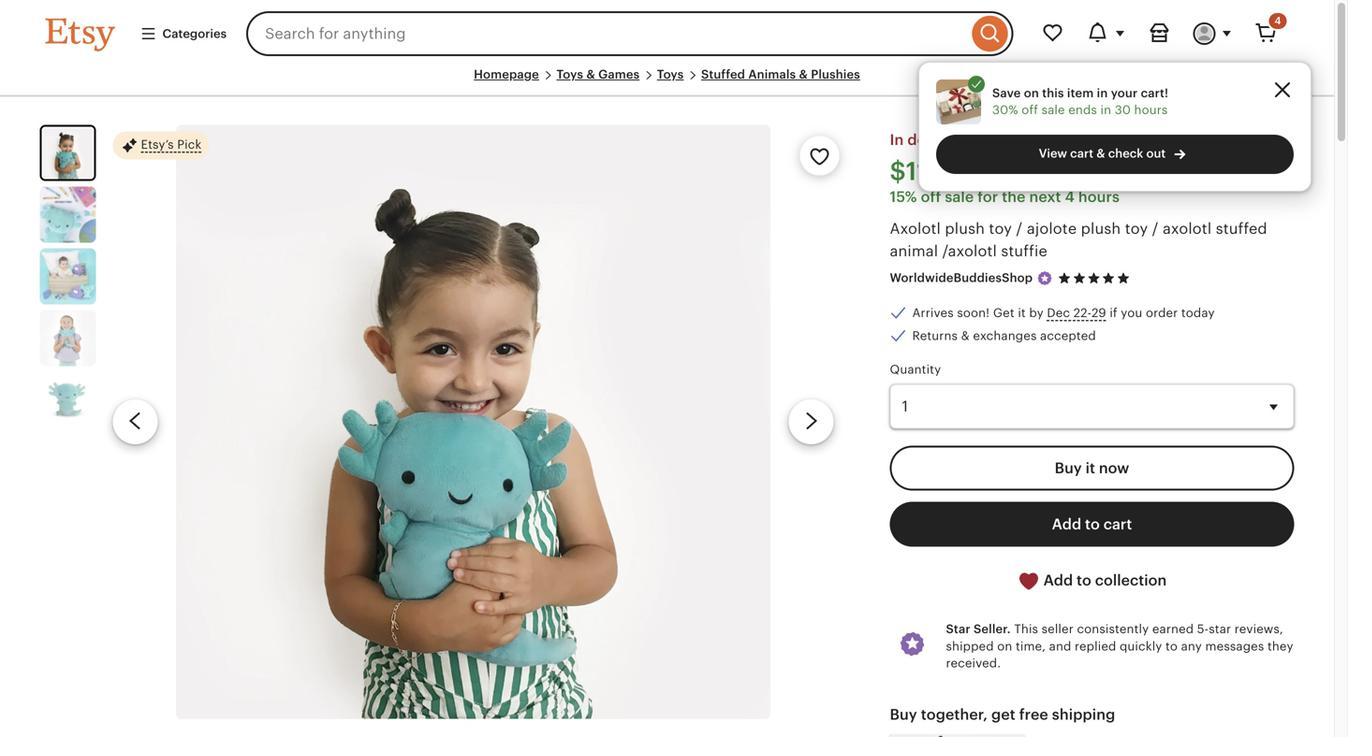 Task type: describe. For each thing, give the bounding box(es) containing it.
buy for buy together, get free shipping
[[890, 707, 917, 724]]

2
[[975, 132, 984, 148]]

check
[[1108, 147, 1144, 161]]

etsy's
[[141, 138, 174, 152]]

save on this item in your cart! 30% off sale ends in 30 hours
[[992, 86, 1169, 117]]

today
[[1182, 306, 1215, 320]]

seller
[[1042, 623, 1074, 637]]

they
[[1268, 640, 1294, 654]]

cart inside add to cart button
[[1104, 516, 1132, 533]]

dec
[[1047, 306, 1070, 320]]

0 horizontal spatial off
[[921, 189, 941, 206]]

next
[[1029, 189, 1061, 206]]

30%
[[992, 103, 1018, 117]]

& left games
[[586, 67, 595, 81]]

toys for toys & games
[[557, 67, 583, 81]]

exchanges
[[973, 329, 1037, 343]]

in
[[890, 132, 904, 148]]

view
[[1039, 147, 1067, 161]]

and
[[1049, 640, 1072, 654]]

add to cart
[[1052, 516, 1132, 533]]

out
[[1146, 147, 1166, 161]]

2 plush from the left
[[1081, 221, 1121, 238]]

5-
[[1197, 623, 1209, 637]]

1 plush from the left
[[945, 221, 985, 238]]

30
[[1115, 103, 1131, 117]]

plushies
[[811, 67, 860, 81]]

free
[[1019, 707, 1049, 724]]

stuffed animals & plushies
[[701, 67, 860, 81]]

view cart & check out
[[1039, 147, 1166, 161]]

stuffie
[[1001, 243, 1048, 260]]

seller.
[[974, 623, 1011, 637]]

categories
[[162, 27, 227, 41]]

star
[[1209, 623, 1231, 637]]

soon! get
[[957, 306, 1015, 320]]

any
[[1181, 640, 1202, 654]]

etsy's pick
[[141, 138, 202, 152]]

hours inside "save on this item in your cart! 30% off sale ends in 30 hours"
[[1134, 103, 1168, 117]]

/ ajolote
[[1016, 221, 1077, 238]]

stuffed
[[1216, 221, 1268, 238]]

15%
[[890, 189, 917, 206]]

collection
[[1095, 572, 1167, 589]]

shipped
[[946, 640, 994, 654]]

time,
[[1016, 640, 1046, 654]]

hours.
[[1225, 132, 1270, 148]]

view cart & check out link
[[936, 135, 1294, 174]]

etsy's pick button
[[113, 131, 209, 161]]

star seller.
[[946, 623, 1011, 637]]

shipping
[[1052, 707, 1115, 724]]

none search field inside categories banner
[[246, 11, 1014, 56]]

if
[[1110, 306, 1118, 320]]

replied
[[1075, 640, 1116, 654]]

sale inside "save on this item in your cart! 30% off sale ends in 30 hours"
[[1042, 103, 1065, 117]]

it inside button
[[1086, 460, 1095, 477]]

add to collection
[[1040, 572, 1167, 589]]

$13.99
[[972, 164, 1012, 178]]

this seller consistently earned 5-star reviews, shipped on time, and replied quickly to any messages they received.
[[946, 623, 1294, 671]]

buy together, get free shipping
[[890, 707, 1115, 724]]

1 horizontal spatial the
[[1146, 132, 1170, 148]]

homepage link
[[474, 67, 539, 81]]

off inside "save on this item in your cart! 30% off sale ends in 30 hours"
[[1022, 103, 1038, 117]]

animals
[[748, 67, 796, 81]]

toys & games link
[[557, 67, 640, 81]]

0 vertical spatial in
[[1097, 86, 1108, 100]]

arrives soon! get it by dec 22-29 if you order today
[[912, 306, 1215, 320]]

15% off sale for the next 4 hours
[[890, 189, 1120, 206]]

pick
[[177, 138, 202, 152]]

to for collection
[[1077, 572, 1092, 589]]

add for add to collection
[[1044, 572, 1073, 589]]

in demand. 2 people bought this in the last 24 hours.
[[890, 132, 1270, 148]]

$11.89
[[890, 157, 967, 186]]

toys link
[[657, 67, 684, 81]]

messages
[[1205, 640, 1264, 654]]

worldwidebuddiesshop link
[[890, 271, 1033, 285]]

item
[[1067, 86, 1094, 100]]

consistently
[[1077, 623, 1149, 637]]

1 vertical spatial in
[[1101, 103, 1112, 117]]

axolotl plush toy /ajolote plush toy / axolotl stuffed image 4 image
[[40, 310, 96, 367]]

& right returns
[[961, 329, 970, 343]]

by
[[1029, 306, 1044, 320]]

Search for anything text field
[[246, 11, 968, 56]]

stuffed
[[701, 67, 745, 81]]



Task type: locate. For each thing, give the bounding box(es) containing it.
toys for toys "link"
[[657, 67, 684, 81]]

this
[[1042, 86, 1064, 100], [1098, 132, 1125, 148]]

menu bar
[[45, 67, 1289, 97]]

1 vertical spatial add
[[1044, 572, 1073, 589]]

your
[[1111, 86, 1138, 100]]

stuffed animals & plushies link
[[701, 67, 860, 81]]

22-
[[1074, 306, 1092, 320]]

2 vertical spatial in
[[1129, 132, 1142, 148]]

1 horizontal spatial 4
[[1275, 15, 1281, 27]]

1 horizontal spatial sale
[[1042, 103, 1065, 117]]

4 inside categories banner
[[1275, 15, 1281, 27]]

last
[[1173, 132, 1199, 148]]

0 vertical spatial this
[[1042, 86, 1064, 100]]

to for cart
[[1085, 516, 1100, 533]]

axolotl
[[890, 221, 941, 238]]

buy it now
[[1055, 460, 1129, 477]]

this left item
[[1042, 86, 1064, 100]]

add
[[1052, 516, 1082, 533], [1044, 572, 1073, 589]]

on down seller. at the right of page
[[997, 640, 1012, 654]]

in left out on the top right of page
[[1129, 132, 1142, 148]]

0 vertical spatial hours
[[1134, 103, 1168, 117]]

toy left /
[[1125, 221, 1148, 238]]

axolotl plush toy /ajolote plush toy / axolotl stuffed image 1 image
[[176, 125, 771, 720], [42, 127, 94, 179]]

1 vertical spatial cart
[[1104, 516, 1132, 533]]

1 vertical spatial sale
[[945, 189, 974, 206]]

cart!
[[1141, 86, 1169, 100]]

0 vertical spatial buy
[[1055, 460, 1082, 477]]

2 toys from the left
[[657, 67, 684, 81]]

0 horizontal spatial this
[[1042, 86, 1064, 100]]

buy left together,
[[890, 707, 917, 724]]

toys
[[557, 67, 583, 81], [657, 67, 684, 81]]

1 horizontal spatial on
[[1024, 86, 1039, 100]]

/axolotl
[[942, 243, 997, 260]]

accepted
[[1040, 329, 1096, 343]]

0 vertical spatial cart
[[1070, 147, 1094, 161]]

arrives
[[912, 306, 954, 320]]

the left last
[[1146, 132, 1170, 148]]

people
[[988, 132, 1038, 148]]

reviews,
[[1235, 623, 1284, 637]]

buy
[[1055, 460, 1082, 477], [890, 707, 917, 724]]

now
[[1099, 460, 1129, 477]]

you
[[1121, 306, 1143, 320]]

1 horizontal spatial hours
[[1134, 103, 1168, 117]]

save
[[992, 86, 1021, 100]]

buy left now
[[1055, 460, 1082, 477]]

hours down 'cart!'
[[1134, 103, 1168, 117]]

add for add to cart
[[1052, 516, 1082, 533]]

cart right view
[[1070, 147, 1094, 161]]

categories banner
[[12, 0, 1323, 67]]

sale down $11.89 $13.99 at the right top of the page
[[945, 189, 974, 206]]

toy down 15% off sale for the next 4 hours
[[989, 221, 1012, 238]]

0 vertical spatial sale
[[1042, 103, 1065, 117]]

cart inside view cart & check out link
[[1070, 147, 1094, 161]]

off right 30%
[[1022, 103, 1038, 117]]

to left collection
[[1077, 572, 1092, 589]]

1 vertical spatial 4
[[1065, 189, 1075, 206]]

1 horizontal spatial this
[[1098, 132, 1125, 148]]

buy it now button
[[890, 446, 1294, 491]]

add to collection button
[[890, 558, 1294, 604]]

1 horizontal spatial it
[[1086, 460, 1095, 477]]

2 vertical spatial to
[[1166, 640, 1178, 654]]

in right item
[[1097, 86, 1108, 100]]

1 vertical spatial off
[[921, 189, 941, 206]]

cart
[[1070, 147, 1094, 161], [1104, 516, 1132, 533]]

4
[[1275, 15, 1281, 27], [1065, 189, 1075, 206]]

1 horizontal spatial plush
[[1081, 221, 1121, 238]]

off down $11.89
[[921, 189, 941, 206]]

toys left games
[[557, 67, 583, 81]]

1 vertical spatial on
[[997, 640, 1012, 654]]

hours
[[1134, 103, 1168, 117], [1078, 189, 1120, 206]]

24
[[1203, 132, 1221, 148]]

sale left ends
[[1042, 103, 1065, 117]]

on right save
[[1024, 86, 1039, 100]]

29
[[1092, 306, 1106, 320]]

star
[[946, 623, 971, 637]]

plush right / ajolote
[[1081, 221, 1121, 238]]

to inside this seller consistently earned 5-star reviews, shipped on time, and replied quickly to any messages they received.
[[1166, 640, 1178, 654]]

this inside "save on this item in your cart! 30% off sale ends in 30 hours"
[[1042, 86, 1064, 100]]

on
[[1024, 86, 1039, 100], [997, 640, 1012, 654]]

1 vertical spatial buy
[[890, 707, 917, 724]]

returns & exchanges accepted
[[912, 329, 1096, 343]]

quantity
[[890, 363, 941, 377]]

axolotl plush toy /ajolote plush toy / axolotl stuffed image 5 image
[[40, 372, 96, 428]]

animal
[[890, 243, 938, 260]]

1 horizontal spatial off
[[1022, 103, 1038, 117]]

games
[[598, 67, 640, 81]]

2 toy from the left
[[1125, 221, 1148, 238]]

0 horizontal spatial 4
[[1065, 189, 1075, 206]]

axolotl
[[1163, 221, 1212, 238]]

ends
[[1069, 103, 1097, 117]]

1 horizontal spatial toy
[[1125, 221, 1148, 238]]

returns
[[912, 329, 958, 343]]

1 toys from the left
[[557, 67, 583, 81]]

0 vertical spatial add
[[1052, 516, 1082, 533]]

0 horizontal spatial toys
[[557, 67, 583, 81]]

plush up /axolotl
[[945, 221, 985, 238]]

& right animals
[[799, 67, 808, 81]]

add up seller
[[1044, 572, 1073, 589]]

order
[[1146, 306, 1178, 320]]

this
[[1014, 623, 1038, 637]]

0 vertical spatial it
[[1018, 306, 1026, 320]]

axolotl plush toy /ajolote plush toy / axolotl stuffed image 2 image
[[40, 187, 96, 243]]

categories button
[[126, 17, 241, 51]]

1 horizontal spatial cart
[[1104, 516, 1132, 533]]

plush
[[945, 221, 985, 238], [1081, 221, 1121, 238]]

1 vertical spatial hours
[[1078, 189, 1120, 206]]

0 horizontal spatial it
[[1018, 306, 1026, 320]]

to
[[1085, 516, 1100, 533], [1077, 572, 1092, 589], [1166, 640, 1178, 654]]

toys right games
[[657, 67, 684, 81]]

0 horizontal spatial hours
[[1078, 189, 1120, 206]]

0 horizontal spatial plush
[[945, 221, 985, 238]]

1 horizontal spatial buy
[[1055, 460, 1082, 477]]

to down earned
[[1166, 640, 1178, 654]]

0 horizontal spatial the
[[1002, 189, 1026, 206]]

worldwidebuddiesshop
[[890, 271, 1033, 285]]

sale
[[1042, 103, 1065, 117], [945, 189, 974, 206]]

/
[[1152, 221, 1159, 238]]

1 vertical spatial this
[[1098, 132, 1125, 148]]

$11.89 $13.99
[[890, 157, 1012, 186]]

0 horizontal spatial cart
[[1070, 147, 1094, 161]]

hours down view cart & check out
[[1078, 189, 1120, 206]]

received.
[[946, 657, 1001, 671]]

it left now
[[1086, 460, 1095, 477]]

get
[[992, 707, 1016, 724]]

0 horizontal spatial axolotl plush toy /ajolote plush toy / axolotl stuffed image 1 image
[[42, 127, 94, 179]]

add to cart button
[[890, 502, 1294, 547]]

toys & games
[[557, 67, 640, 81]]

on inside this seller consistently earned 5-star reviews, shipped on time, and replied quickly to any messages they received.
[[997, 640, 1012, 654]]

0 horizontal spatial on
[[997, 640, 1012, 654]]

toy
[[989, 221, 1012, 238], [1125, 221, 1148, 238]]

to down buy it now button
[[1085, 516, 1100, 533]]

in left 30
[[1101, 103, 1112, 117]]

buy for buy it now
[[1055, 460, 1082, 477]]

cart down now
[[1104, 516, 1132, 533]]

add down 'buy it now' in the right of the page
[[1052, 516, 1082, 533]]

None search field
[[246, 11, 1014, 56]]

star_seller image
[[1037, 270, 1053, 287]]

0 horizontal spatial buy
[[890, 707, 917, 724]]

bought
[[1042, 132, 1095, 148]]

earned
[[1152, 623, 1194, 637]]

the right for
[[1002, 189, 1026, 206]]

axolotl plush toy /ajolote plush toy / axolotl stuffed image 3 image
[[40, 249, 96, 305]]

1 toy from the left
[[989, 221, 1012, 238]]

0 vertical spatial off
[[1022, 103, 1038, 117]]

together,
[[921, 707, 988, 724]]

& left check
[[1097, 147, 1105, 161]]

1 horizontal spatial axolotl plush toy /ajolote plush toy / axolotl stuffed image 1 image
[[176, 125, 771, 720]]

it left by
[[1018, 306, 1026, 320]]

1 vertical spatial it
[[1086, 460, 1095, 477]]

1 vertical spatial the
[[1002, 189, 1026, 206]]

off
[[1022, 103, 1038, 117], [921, 189, 941, 206]]

buy inside button
[[1055, 460, 1082, 477]]

this down 30
[[1098, 132, 1125, 148]]

0 vertical spatial 4
[[1275, 15, 1281, 27]]

axolotl plush toy  / ajolote plush toy / axolotl stuffed animal /axolotl stuffie
[[890, 221, 1268, 260]]

1 horizontal spatial toys
[[657, 67, 684, 81]]

for
[[978, 189, 998, 206]]

0 horizontal spatial toy
[[989, 221, 1012, 238]]

4 link
[[1244, 11, 1289, 56]]

0 horizontal spatial sale
[[945, 189, 974, 206]]

1 vertical spatial to
[[1077, 572, 1092, 589]]

0 vertical spatial on
[[1024, 86, 1039, 100]]

homepage
[[474, 67, 539, 81]]

menu bar containing homepage
[[45, 67, 1289, 97]]

0 vertical spatial to
[[1085, 516, 1100, 533]]

demand.
[[908, 132, 972, 148]]

on inside "save on this item in your cart! 30% off sale ends in 30 hours"
[[1024, 86, 1039, 100]]

quickly
[[1120, 640, 1162, 654]]

0 vertical spatial the
[[1146, 132, 1170, 148]]

in
[[1097, 86, 1108, 100], [1101, 103, 1112, 117], [1129, 132, 1142, 148]]



Task type: vqa. For each thing, say whether or not it's contained in the screenshot.
the right stand
no



